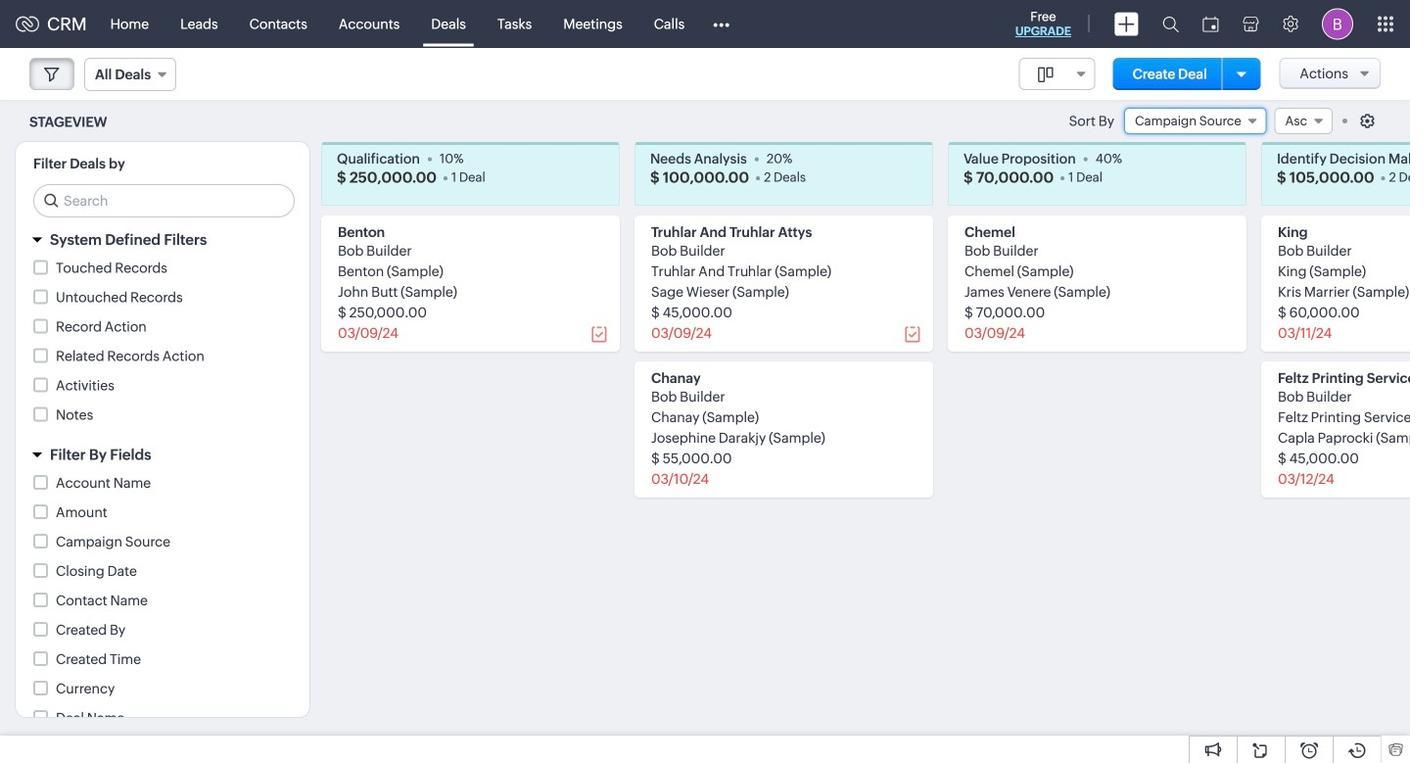 Task type: vqa. For each thing, say whether or not it's contained in the screenshot.
size FIELD
yes



Task type: locate. For each thing, give the bounding box(es) containing it.
profile image
[[1323, 8, 1354, 40]]

search element
[[1151, 0, 1191, 48]]

search image
[[1163, 16, 1180, 32]]

create menu image
[[1115, 12, 1139, 36]]

Other Modules field
[[701, 8, 743, 40]]

profile element
[[1311, 0, 1366, 48]]

size image
[[1038, 66, 1054, 83]]

None field
[[84, 58, 176, 91], [1020, 58, 1096, 90], [1125, 108, 1267, 134], [1275, 108, 1333, 134], [84, 58, 176, 91], [1125, 108, 1267, 134], [1275, 108, 1333, 134]]

none field size
[[1020, 58, 1096, 90]]

Search text field
[[34, 185, 294, 217]]



Task type: describe. For each thing, give the bounding box(es) containing it.
logo image
[[16, 16, 39, 32]]

create menu element
[[1103, 0, 1151, 48]]

calendar image
[[1203, 16, 1220, 32]]



